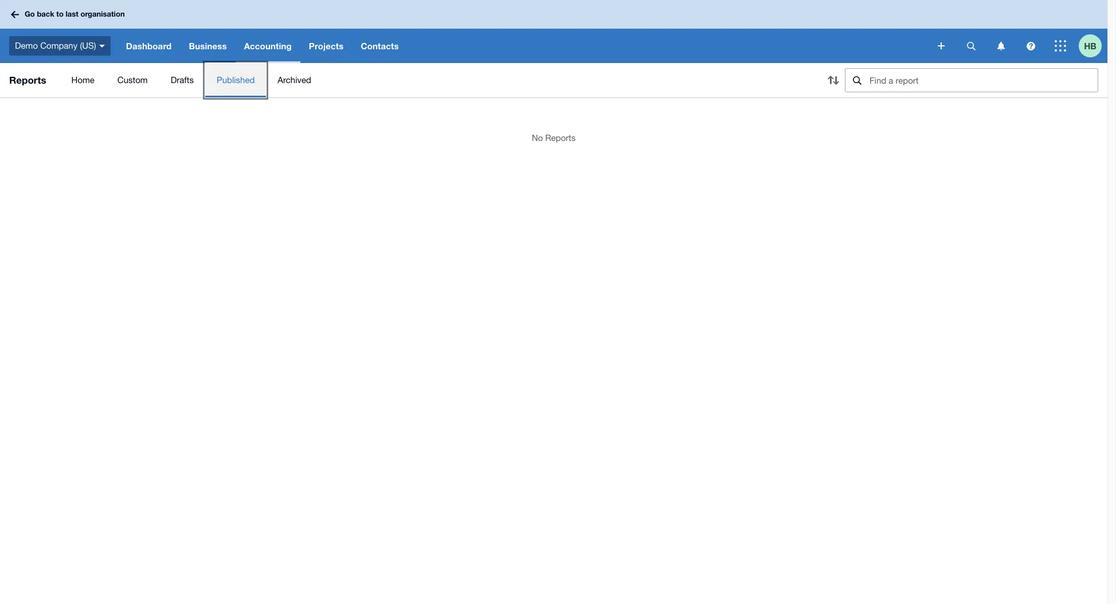 Task type: vqa. For each thing, say whether or not it's contained in the screenshot.
Report
no



Task type: describe. For each thing, give the bounding box(es) containing it.
home link
[[60, 63, 106, 97]]

custom link
[[106, 63, 159, 97]]

custom
[[117, 75, 148, 85]]

drafts link
[[159, 63, 205, 97]]

demo
[[15, 41, 38, 50]]

go
[[25, 9, 35, 18]]

company
[[40, 41, 78, 50]]

contacts button
[[352, 29, 407, 63]]

business button
[[180, 29, 235, 63]]

back
[[37, 9, 54, 18]]

dashboard
[[126, 41, 172, 51]]

no reports
[[532, 133, 576, 143]]

hb
[[1084, 40, 1096, 51]]

1 horizontal spatial reports
[[545, 133, 576, 143]]

dashboard link
[[117, 29, 180, 63]]

sort reports image
[[822, 69, 845, 92]]

published link
[[205, 63, 266, 97]]

go back to last organisation link
[[7, 4, 132, 25]]

svg image inside the go back to last organisation link
[[11, 11, 19, 18]]

to
[[56, 9, 64, 18]]



Task type: locate. For each thing, give the bounding box(es) containing it.
published menu item
[[205, 63, 266, 97]]

None field
[[845, 68, 1098, 92]]

drafts
[[171, 75, 194, 85]]

projects button
[[300, 29, 352, 63]]

accounting
[[244, 41, 292, 51]]

0 vertical spatial reports
[[9, 74, 46, 86]]

archived link
[[266, 63, 323, 97]]

archived
[[278, 75, 311, 85]]

svg image
[[997, 42, 1005, 50], [938, 42, 945, 49]]

Find a report text field
[[868, 69, 1098, 92]]

svg image
[[11, 11, 19, 18], [1055, 40, 1066, 52], [967, 42, 975, 50], [1026, 42, 1035, 50], [99, 45, 105, 47]]

reports down demo
[[9, 74, 46, 86]]

projects
[[309, 41, 344, 51]]

navigation
[[117, 29, 930, 63]]

svg image inside demo company (us) popup button
[[99, 45, 105, 47]]

demo company (us) button
[[0, 29, 117, 63]]

0 horizontal spatial reports
[[9, 74, 46, 86]]

home
[[71, 75, 94, 85]]

contacts
[[361, 41, 399, 51]]

reports right no
[[545, 133, 576, 143]]

organisation
[[81, 9, 125, 18]]

banner
[[0, 0, 1107, 63]]

reports
[[9, 74, 46, 86], [545, 133, 576, 143]]

menu
[[60, 63, 813, 97]]

navigation containing dashboard
[[117, 29, 930, 63]]

go back to last organisation
[[25, 9, 125, 18]]

business
[[189, 41, 227, 51]]

published
[[217, 75, 255, 85]]

1 horizontal spatial svg image
[[997, 42, 1005, 50]]

menu containing home
[[60, 63, 813, 97]]

hb button
[[1079, 29, 1107, 63]]

last
[[66, 9, 78, 18]]

no
[[532, 133, 543, 143]]

1 vertical spatial reports
[[545, 133, 576, 143]]

(us)
[[80, 41, 96, 50]]

banner containing hb
[[0, 0, 1107, 63]]

0 horizontal spatial svg image
[[938, 42, 945, 49]]

demo company (us)
[[15, 41, 96, 50]]

accounting button
[[235, 29, 300, 63]]



